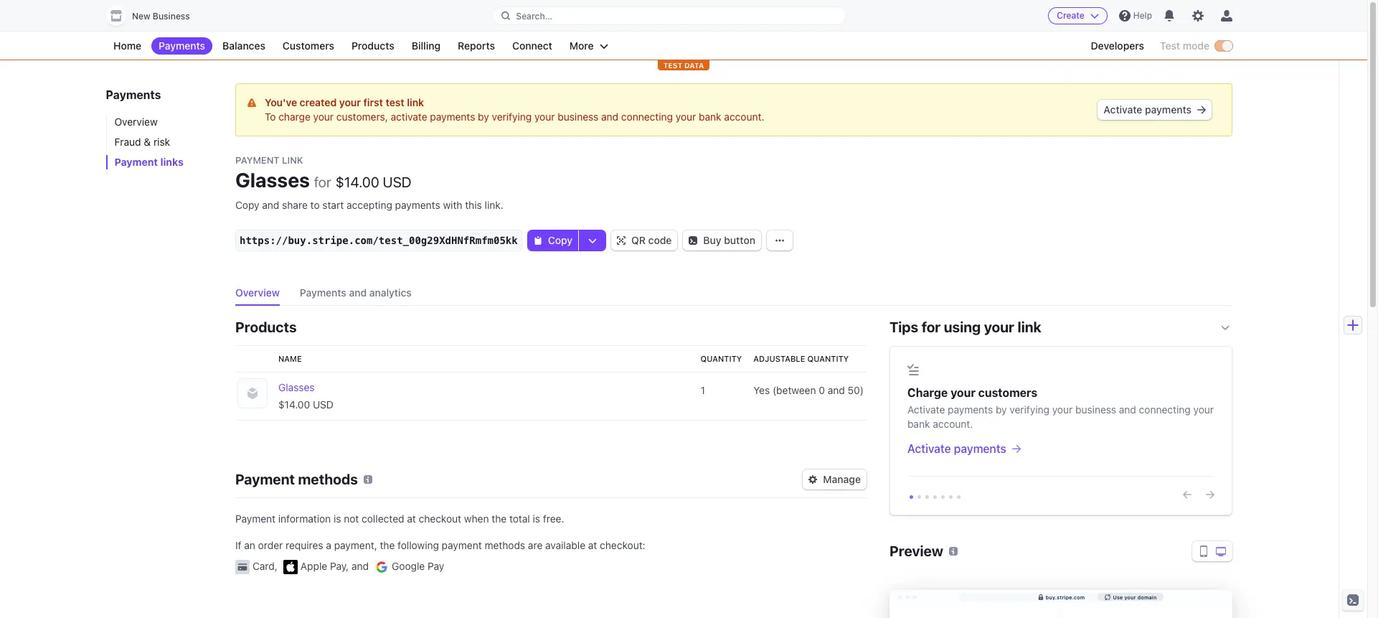 Task type: locate. For each thing, give the bounding box(es) containing it.
payments inside button
[[300, 286, 347, 299]]

activate payments link
[[1098, 100, 1212, 120], [908, 440, 1215, 457]]

0 vertical spatial methods
[[298, 471, 358, 487]]

2 pay from the left
[[428, 560, 444, 572]]

by inside charge your customers activate payments by verifying your business and connecting your bank account.
[[996, 403, 1007, 416]]

payments inside charge your customers activate payments by verifying your business and connecting your bank account.
[[948, 403, 994, 416]]

bank down "charge"
[[908, 418, 931, 430]]

1
[[701, 384, 706, 396]]

0 vertical spatial bank
[[699, 111, 722, 123]]

payment for payment information is not collected at checkout when the total is free.
[[235, 513, 276, 525]]

1 horizontal spatial svg image
[[776, 236, 785, 245]]

link
[[407, 96, 424, 108], [1018, 319, 1042, 335]]

1 vertical spatial glasses
[[279, 381, 315, 393]]

1 horizontal spatial quantity
[[808, 354, 849, 363]]

0 vertical spatial usd
[[383, 174, 412, 190]]

svg image for copy
[[534, 236, 542, 245]]

0 vertical spatial for
[[314, 174, 331, 190]]

at right 'available'
[[588, 539, 597, 551]]

0 vertical spatial the
[[492, 513, 507, 525]]

0 vertical spatial activate payments
[[1104, 103, 1192, 116]]

name
[[279, 354, 302, 363]]

checkout
[[419, 513, 462, 525]]

and inside payments and analytics button
[[349, 286, 367, 299]]

1 horizontal spatial overview
[[235, 286, 280, 299]]

test mode
[[1161, 39, 1210, 52]]

link
[[282, 154, 303, 166]]

is right total
[[533, 513, 541, 525]]

1 horizontal spatial bank
[[908, 418, 931, 430]]

new business
[[132, 11, 190, 22]]

0 horizontal spatial the
[[380, 539, 395, 551]]

more button
[[563, 37, 616, 55]]

1 horizontal spatial activate payments
[[1104, 103, 1192, 116]]

activate payments
[[1104, 103, 1192, 116], [908, 442, 1007, 455]]

methods left are
[[485, 539, 526, 551]]

1 vertical spatial $14.00
[[279, 398, 310, 411]]

0 horizontal spatial link
[[407, 96, 424, 108]]

1 horizontal spatial link
[[1018, 319, 1042, 335]]

tips for using your link
[[890, 319, 1042, 335]]

copy for copy
[[548, 234, 573, 246]]

0 horizontal spatial usd
[[313, 398, 334, 411]]

buy.stripe.com
[[1046, 594, 1086, 600]]

0 vertical spatial business
[[558, 111, 599, 123]]

account.
[[725, 111, 765, 123], [933, 418, 974, 430]]

your
[[339, 96, 361, 108], [313, 111, 334, 123], [535, 111, 555, 123], [676, 111, 697, 123], [985, 319, 1015, 335], [951, 386, 976, 399], [1053, 403, 1073, 416], [1194, 403, 1215, 416], [1125, 594, 1137, 600]]

$14.00
[[336, 174, 379, 190], [279, 398, 310, 411]]

1 vertical spatial business
[[1076, 403, 1117, 416]]

using
[[944, 319, 981, 335]]

payments
[[159, 39, 205, 52], [106, 88, 161, 101], [300, 286, 347, 299]]

payments right overview button
[[300, 286, 347, 299]]

manage link
[[803, 469, 867, 490]]

payments link
[[152, 37, 213, 55]]

the left total
[[492, 513, 507, 525]]

bank inside charge your customers activate payments by verifying your business and connecting your bank account.
[[908, 418, 931, 430]]

0 vertical spatial account.
[[725, 111, 765, 123]]

quantity
[[701, 354, 742, 363], [808, 354, 849, 363]]

products left 'billing'
[[352, 39, 395, 52]]

1 horizontal spatial products
[[352, 39, 395, 52]]

is left not at the bottom left
[[334, 513, 341, 525]]

fraud & risk link
[[106, 135, 221, 149]]

payment down fraud & risk
[[115, 156, 158, 168]]

copy
[[235, 199, 260, 211], [548, 234, 573, 246]]

quantity up the 0
[[808, 354, 849, 363]]

1 vertical spatial payments
[[106, 88, 161, 101]]

0 horizontal spatial connecting
[[622, 111, 673, 123]]

link inside you've created your first test link to charge your customers, activate payments by verifying your business and connecting your bank account.
[[407, 96, 424, 108]]

activate for topmost activate payments link
[[1104, 103, 1143, 116]]

information
[[278, 513, 331, 525]]

activate payments link down test
[[1098, 100, 1212, 120]]

connect
[[512, 39, 553, 52]]

buy button
[[704, 234, 756, 246]]

new
[[132, 11, 150, 22]]

0 horizontal spatial quantity
[[701, 354, 742, 363]]

risk
[[154, 136, 171, 148]]

0 vertical spatial at
[[407, 513, 416, 525]]

1 vertical spatial activate
[[908, 403, 946, 416]]

use your domain button
[[1098, 593, 1165, 601]]

business inside you've created your first test link to charge your customers, activate payments by verifying your business and connecting your bank account.
[[558, 111, 599, 123]]

0 vertical spatial copy
[[235, 199, 260, 211]]

free.
[[543, 513, 565, 525]]

$14.00 down name
[[279, 398, 310, 411]]

2 quantity from the left
[[808, 354, 849, 363]]

activate payments link down charge your customers activate payments by verifying your business and connecting your bank account.
[[908, 440, 1215, 457]]

at
[[407, 513, 416, 525], [588, 539, 597, 551]]

2 vertical spatial activate
[[908, 442, 952, 455]]

by down the reports link
[[478, 111, 489, 123]]

$14.00 inside payment link glasses for $14.00 usd
[[336, 174, 379, 190]]

https://buy.stripe.com/test_00g29xdhnfrmfm05kk
[[240, 235, 518, 246]]

1 horizontal spatial ,
[[346, 560, 349, 572]]

2 is from the left
[[533, 513, 541, 525]]

activate payments down test
[[1104, 103, 1192, 116]]

with
[[443, 199, 463, 211]]

1 horizontal spatial pay
[[428, 560, 444, 572]]

1 horizontal spatial the
[[492, 513, 507, 525]]

link up 'activate'
[[407, 96, 424, 108]]

1 vertical spatial account.
[[933, 418, 974, 430]]

1 horizontal spatial by
[[996, 403, 1007, 416]]

if an order requires a payment, the following payment methods are available at checkout:
[[235, 539, 646, 551]]

0 horizontal spatial at
[[407, 513, 416, 525]]

0 horizontal spatial methods
[[298, 471, 358, 487]]

svg image inside manage link
[[809, 475, 818, 484]]

payment up an
[[235, 513, 276, 525]]

svg image for qr code
[[617, 236, 626, 245]]

checkout:
[[600, 539, 646, 551]]

payment left the link
[[235, 154, 280, 166]]

1 horizontal spatial business
[[1076, 403, 1117, 416]]

activate payments down "charge"
[[908, 442, 1007, 455]]

1 horizontal spatial connecting
[[1140, 403, 1191, 416]]

svg image inside the qr code button
[[617, 236, 626, 245]]

glasses
[[235, 168, 310, 192], [279, 381, 315, 393]]

1 vertical spatial copy
[[548, 234, 573, 246]]

at up following
[[407, 513, 416, 525]]

methods up information
[[298, 471, 358, 487]]

0 horizontal spatial bank
[[699, 111, 722, 123]]

glasses down name
[[279, 381, 315, 393]]

0 horizontal spatial business
[[558, 111, 599, 123]]

svg image
[[1198, 106, 1207, 114], [534, 236, 542, 245], [589, 236, 597, 245], [689, 236, 698, 245]]

1 vertical spatial at
[[588, 539, 597, 551]]

0 vertical spatial by
[[478, 111, 489, 123]]

0 horizontal spatial overview
[[115, 116, 158, 128]]

0 vertical spatial activate payments link
[[1098, 100, 1212, 120]]

1 horizontal spatial account.
[[933, 418, 974, 430]]

activate
[[391, 111, 428, 123]]

svg image left manage
[[809, 475, 818, 484]]

1 pay from the left
[[330, 560, 346, 572]]

glasses down the link
[[235, 168, 310, 192]]

start
[[323, 199, 344, 211]]

for
[[314, 174, 331, 190], [922, 319, 941, 335]]

create
[[1057, 10, 1085, 21]]

bank down data
[[699, 111, 722, 123]]

copy inside button
[[548, 234, 573, 246]]

1 horizontal spatial for
[[922, 319, 941, 335]]

0 horizontal spatial account.
[[725, 111, 765, 123]]

quantity up 1 at the right bottom of page
[[701, 354, 742, 363]]

reports
[[458, 39, 495, 52]]

1 vertical spatial the
[[380, 539, 395, 551]]

0 horizontal spatial for
[[314, 174, 331, 190]]

qr code button
[[612, 230, 678, 251]]

overview
[[115, 116, 158, 128], [235, 286, 280, 299]]

&
[[144, 136, 151, 148]]

, down payment,
[[346, 560, 349, 572]]

payments down business
[[159, 39, 205, 52]]

0 horizontal spatial $14.00
[[279, 398, 310, 411]]

tab list
[[235, 283, 1233, 306]]

link right using
[[1018, 319, 1042, 335]]

account. inside charge your customers activate payments by verifying your business and connecting your bank account.
[[933, 418, 974, 430]]

copy for copy and share to start accepting payments with this link.
[[235, 199, 260, 211]]

0 vertical spatial glasses
[[235, 168, 310, 192]]

by down customers
[[996, 403, 1007, 416]]

1 horizontal spatial is
[[533, 513, 541, 525]]

overview button
[[235, 283, 288, 306]]

tab list containing overview
[[235, 283, 1233, 306]]

the down collected
[[380, 539, 395, 551]]

activate
[[1104, 103, 1143, 116], [908, 403, 946, 416], [908, 442, 952, 455]]

connecting
[[622, 111, 673, 123], [1140, 403, 1191, 416]]

payment up information
[[235, 471, 295, 487]]

home link
[[106, 37, 149, 55]]

activate payments for topmost activate payments link
[[1104, 103, 1192, 116]]

0 horizontal spatial copy
[[235, 199, 260, 211]]

pay down if an order requires a payment, the following payment methods are available at checkout:
[[428, 560, 444, 572]]

payments up overview link
[[106, 88, 161, 101]]

customers link
[[276, 37, 342, 55]]

svg image inside buy button button
[[689, 236, 698, 245]]

(between
[[773, 384, 817, 396]]

0 horizontal spatial pay
[[330, 560, 346, 572]]

0 vertical spatial $14.00
[[336, 174, 379, 190]]

0 vertical spatial link
[[407, 96, 424, 108]]

business
[[558, 111, 599, 123], [1076, 403, 1117, 416]]

1 horizontal spatial usd
[[383, 174, 412, 190]]

0 vertical spatial connecting
[[622, 111, 673, 123]]

svg image left qr
[[617, 236, 626, 245]]

1 vertical spatial activate payments
[[908, 442, 1007, 455]]

2 horizontal spatial svg image
[[809, 475, 818, 484]]

you've
[[265, 96, 297, 108]]

for up to
[[314, 174, 331, 190]]

1 vertical spatial by
[[996, 403, 1007, 416]]

1 vertical spatial methods
[[485, 539, 526, 551]]

1 vertical spatial for
[[922, 319, 941, 335]]

svg image inside activate payments link
[[1198, 106, 1207, 114]]

usd
[[383, 174, 412, 190], [313, 398, 334, 411]]

overview inside button
[[235, 286, 280, 299]]

0 horizontal spatial is
[[334, 513, 341, 525]]

1 vertical spatial bank
[[908, 418, 931, 430]]

connecting inside you've created your first test link to charge your customers, activate payments by verifying your business and connecting your bank account.
[[622, 111, 673, 123]]

payments inside you've created your first test link to charge your customers, activate payments by verifying your business and connecting your bank account.
[[430, 111, 475, 123]]

create button
[[1049, 7, 1108, 24]]

business
[[153, 11, 190, 22]]

0 vertical spatial overview
[[115, 116, 158, 128]]

payment
[[235, 154, 280, 166], [115, 156, 158, 168], [235, 471, 295, 487], [235, 513, 276, 525]]

1 vertical spatial verifying
[[1010, 403, 1050, 416]]

0 vertical spatial verifying
[[492, 111, 532, 123]]

payment for payment methods
[[235, 471, 295, 487]]

glasses inside the glasses $14.00 usd
[[279, 381, 315, 393]]

1 quantity from the left
[[701, 354, 742, 363]]

, down the "order"
[[275, 560, 278, 572]]

overview for overview button
[[235, 286, 280, 299]]

svg image right button on the top right of page
[[776, 236, 785, 245]]

1 vertical spatial products
[[235, 319, 297, 335]]

links
[[161, 156, 184, 168]]

0 vertical spatial products
[[352, 39, 395, 52]]

1 horizontal spatial $14.00
[[336, 174, 379, 190]]

pay down the "a" in the bottom of the page
[[330, 560, 346, 572]]

0 horizontal spatial svg image
[[617, 236, 626, 245]]

for right tips
[[922, 319, 941, 335]]

when
[[464, 513, 489, 525]]

,
[[275, 560, 278, 572], [346, 560, 349, 572]]

this
[[465, 199, 482, 211]]

verifying inside you've created your first test link to charge your customers, activate payments by verifying your business and connecting your bank account.
[[492, 111, 532, 123]]

1 horizontal spatial verifying
[[1010, 403, 1050, 416]]

0 horizontal spatial by
[[478, 111, 489, 123]]

1 vertical spatial connecting
[[1140, 403, 1191, 416]]

0 vertical spatial activate
[[1104, 103, 1143, 116]]

test data
[[664, 61, 704, 70]]

adjustable
[[754, 354, 806, 363]]

2 vertical spatial payments
[[300, 286, 347, 299]]

fraud
[[115, 136, 141, 148]]

svg image inside the copy button
[[534, 236, 542, 245]]

0 horizontal spatial ,
[[275, 560, 278, 572]]

verifying
[[492, 111, 532, 123], [1010, 403, 1050, 416]]

1 vertical spatial usd
[[313, 398, 334, 411]]

products down overview button
[[235, 319, 297, 335]]

0 horizontal spatial activate payments
[[908, 442, 1007, 455]]

Search… search field
[[493, 7, 846, 25]]

manage
[[824, 473, 861, 485]]

1 vertical spatial overview
[[235, 286, 280, 299]]

0 horizontal spatial verifying
[[492, 111, 532, 123]]

svg image
[[617, 236, 626, 245], [776, 236, 785, 245], [809, 475, 818, 484]]

$14.00 up copy and share to start accepting payments with this link.
[[336, 174, 379, 190]]

1 horizontal spatial copy
[[548, 234, 573, 246]]

glasses inside payment link glasses for $14.00 usd
[[235, 168, 310, 192]]

payment inside payment link glasses for $14.00 usd
[[235, 154, 280, 166]]



Task type: vqa. For each thing, say whether or not it's contained in the screenshot.
payments within You've created your first test link To charge your customers, activate payments by verifying your business and connecting your bank account.
yes



Task type: describe. For each thing, give the bounding box(es) containing it.
customers
[[979, 386, 1038, 399]]

svg image for activate payments
[[1198, 106, 1207, 114]]

1 vertical spatial activate payments link
[[908, 440, 1215, 457]]

copy button
[[528, 230, 579, 251]]

customers
[[283, 39, 334, 52]]

products link
[[345, 37, 402, 55]]

yes
[[754, 384, 770, 396]]

home
[[113, 39, 141, 52]]

payment links
[[115, 156, 184, 168]]

card
[[253, 560, 275, 572]]

usd inside the glasses $14.00 usd
[[313, 398, 334, 411]]

payment,
[[334, 539, 377, 551]]

charge your customers activate payments by verifying your business and connecting your bank account.
[[908, 386, 1215, 430]]

a
[[326, 539, 332, 551]]

developers
[[1091, 39, 1145, 52]]

you've created your first test link to charge your customers, activate payments by verifying your business and connecting your bank account.
[[265, 96, 765, 123]]

domain
[[1138, 594, 1157, 600]]

connect link
[[505, 37, 560, 55]]

if
[[235, 539, 242, 551]]

test
[[664, 61, 683, 70]]

buy button button
[[684, 230, 762, 251]]

1 horizontal spatial methods
[[485, 539, 526, 551]]

use
[[1114, 594, 1124, 600]]

1 is from the left
[[334, 513, 341, 525]]

billing
[[412, 39, 441, 52]]

google
[[392, 560, 425, 572]]

test
[[386, 96, 405, 108]]

collected
[[362, 513, 404, 525]]

1 vertical spatial link
[[1018, 319, 1042, 335]]

pay for google
[[428, 560, 444, 572]]

0
[[819, 384, 825, 396]]

qr
[[632, 234, 646, 246]]

total
[[510, 513, 530, 525]]

payment for payment links
[[115, 156, 158, 168]]

connecting inside charge your customers activate payments by verifying your business and connecting your bank account.
[[1140, 403, 1191, 416]]

fraud & risk
[[115, 136, 171, 148]]

activate payments for the bottommost activate payments link
[[908, 442, 1007, 455]]

data
[[685, 61, 704, 70]]

overview link
[[106, 115, 221, 129]]

charge
[[908, 386, 948, 399]]

and inside charge your customers activate payments by verifying your business and connecting your bank account.
[[1120, 403, 1137, 416]]

created
[[300, 96, 337, 108]]

more
[[570, 39, 594, 52]]

50)
[[848, 384, 864, 396]]

0 horizontal spatial products
[[235, 319, 297, 335]]

link.
[[485, 199, 504, 211]]

button
[[724, 234, 756, 246]]

requires
[[286, 539, 323, 551]]

order
[[258, 539, 283, 551]]

and inside you've created your first test link to charge your customers, activate payments by verifying your business and connecting your bank account.
[[602, 111, 619, 123]]

https://buy.stripe.com/test_00g29xdhnfrmfm05kk button
[[240, 233, 518, 248]]

an
[[244, 539, 255, 551]]

0 vertical spatial payments
[[159, 39, 205, 52]]

test
[[1161, 39, 1181, 52]]

account. inside you've created your first test link to charge your customers, activate payments by verifying your business and connecting your bank account.
[[725, 111, 765, 123]]

balances
[[223, 39, 266, 52]]

payments and analytics
[[300, 286, 412, 299]]

help button
[[1114, 4, 1159, 27]]

code
[[649, 234, 672, 246]]

svg image for manage
[[809, 475, 818, 484]]

1 , from the left
[[275, 560, 278, 572]]

verifying inside charge your customers activate payments by verifying your business and connecting your bank account.
[[1010, 403, 1050, 416]]

overview for overview link
[[115, 116, 158, 128]]

buy
[[704, 234, 722, 246]]

to
[[311, 199, 320, 211]]

1 horizontal spatial at
[[588, 539, 597, 551]]

following
[[398, 539, 439, 551]]

payment information is not collected at checkout when the total is free.
[[235, 513, 565, 525]]

apple pay , and
[[301, 560, 369, 572]]

charge
[[279, 111, 311, 123]]

developers link
[[1084, 37, 1152, 55]]

preview
[[890, 543, 944, 559]]

search…
[[516, 10, 553, 21]]

accepting
[[347, 199, 393, 211]]

mode
[[1183, 39, 1210, 52]]

are
[[528, 539, 543, 551]]

Search… text field
[[493, 7, 846, 25]]

svg image for buy button
[[689, 236, 698, 245]]

billing link
[[405, 37, 448, 55]]

for inside payment link glasses for $14.00 usd
[[314, 174, 331, 190]]

pay for apple
[[330, 560, 346, 572]]

copy and share to start accepting payments with this link.
[[235, 199, 504, 211]]

help
[[1134, 10, 1153, 21]]

available
[[546, 539, 586, 551]]

payments and analytics button
[[300, 283, 421, 306]]

payment for payment link glasses for $14.00 usd
[[235, 154, 280, 166]]

2 , from the left
[[346, 560, 349, 572]]

share
[[282, 199, 308, 211]]

tips
[[890, 319, 919, 335]]

payment links link
[[106, 155, 221, 169]]

glasses $14.00 usd
[[279, 381, 334, 411]]

usd inside payment link glasses for $14.00 usd
[[383, 174, 412, 190]]

bank inside you've created your first test link to charge your customers, activate payments by verifying your business and connecting your bank account.
[[699, 111, 722, 123]]

your inside button
[[1125, 594, 1137, 600]]

activate inside charge your customers activate payments by verifying your business and connecting your bank account.
[[908, 403, 946, 416]]

business inside charge your customers activate payments by verifying your business and connecting your bank account.
[[1076, 403, 1117, 416]]

payment
[[442, 539, 482, 551]]

card ,
[[253, 560, 278, 572]]

reports link
[[451, 37, 502, 55]]

use your domain
[[1114, 594, 1157, 600]]

payment methods
[[235, 471, 358, 487]]

balances link
[[215, 37, 273, 55]]

qr code
[[632, 234, 672, 246]]

apple
[[301, 560, 327, 572]]

adjustable quantity
[[754, 354, 849, 363]]

activate for the bottommost activate payments link
[[908, 442, 952, 455]]

$14.00 inside the glasses $14.00 usd
[[279, 398, 310, 411]]

by inside you've created your first test link to charge your customers, activate payments by verifying your business and connecting your bank account.
[[478, 111, 489, 123]]

first
[[364, 96, 383, 108]]



